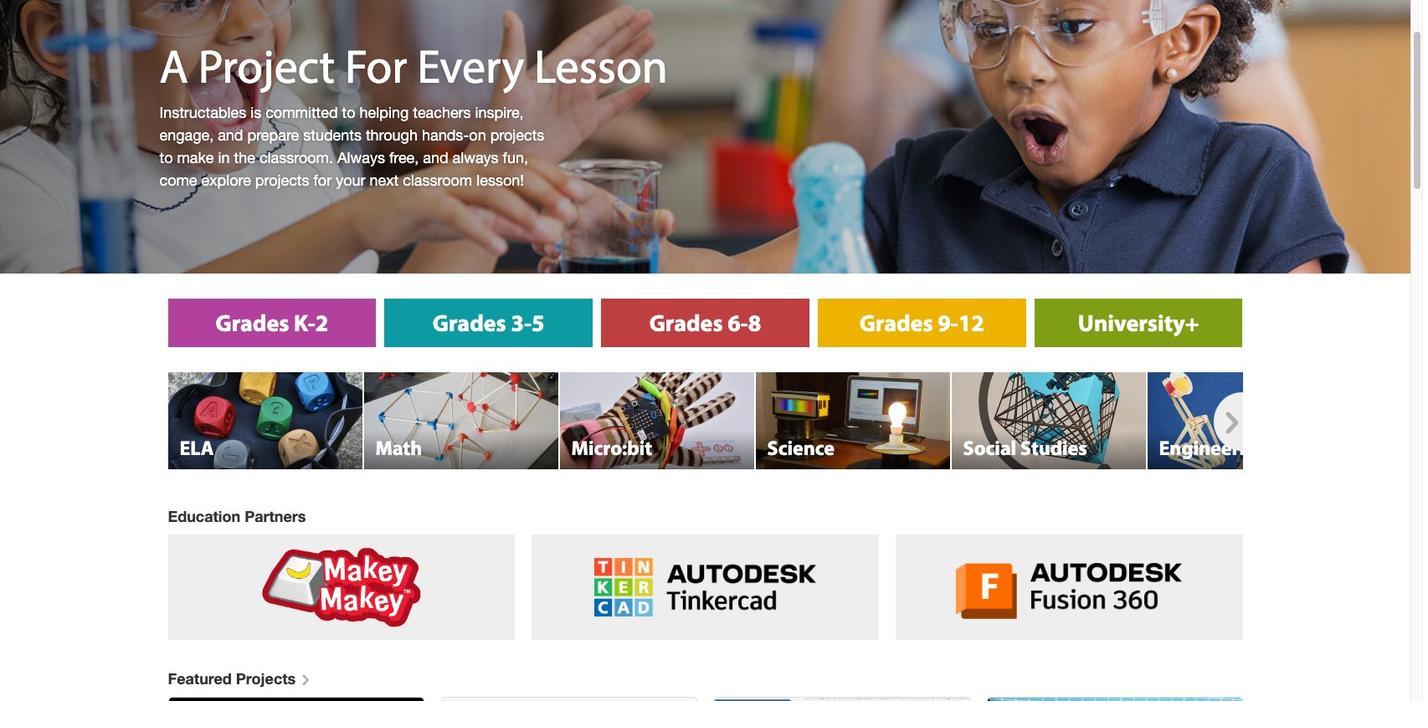 Task type: vqa. For each thing, say whether or not it's contained in the screenshot.
materials
no



Task type: locate. For each thing, give the bounding box(es) containing it.
next image
[[1214, 404, 1231, 415]]

ela image
[[168, 373, 362, 470]]

always
[[453, 149, 499, 167]]

engineering link
[[1148, 373, 1342, 470]]

and up in
[[218, 126, 243, 144]]

1 horizontal spatial and
[[423, 149, 449, 167]]

social
[[964, 436, 1017, 461]]

4 grades from the left
[[860, 308, 934, 338]]

1 vertical spatial projects
[[255, 172, 310, 189]]

to up students
[[342, 104, 356, 121]]

classroom.
[[260, 149, 333, 167]]

math
[[376, 436, 422, 461]]

math link
[[364, 373, 558, 470]]

grades left the 6-
[[650, 308, 723, 338]]

tinkercad image
[[595, 559, 817, 617]]

grades
[[216, 308, 289, 338], [433, 308, 507, 338], [650, 308, 723, 338], [860, 308, 934, 338]]

5
[[532, 308, 545, 338]]

3-
[[511, 308, 532, 338]]

always
[[337, 149, 385, 167]]

in
[[218, 149, 230, 167]]

0 vertical spatial to
[[342, 104, 356, 121]]

fun,
[[503, 149, 528, 167]]

8
[[749, 308, 762, 338]]

arrow right image
[[297, 671, 313, 683]]

grades for grades 6-8
[[650, 308, 723, 338]]

engineering
[[1160, 436, 1269, 461]]

see the light image
[[169, 699, 423, 702]]

social studies image
[[952, 373, 1146, 470]]

for
[[314, 172, 332, 189]]

make
[[177, 149, 214, 167]]

projects up fun,
[[491, 126, 545, 144]]

0 vertical spatial projects
[[491, 126, 545, 144]]

9-
[[938, 308, 959, 338]]

1 vertical spatial and
[[423, 149, 449, 167]]

engage,
[[160, 126, 214, 144]]

grades left the 3-
[[433, 308, 507, 338]]

renewable energy curriculum with labs for project based learning grades 3-5 image
[[442, 699, 696, 702]]

science image
[[756, 373, 950, 470]]

custom learning pcb boards - raspberry pi pico image
[[988, 699, 1243, 702]]

through
[[366, 126, 418, 144]]

a
[[160, 35, 188, 95]]

0 horizontal spatial and
[[218, 126, 243, 144]]

to
[[342, 104, 356, 121], [160, 149, 173, 167]]

to up come at top
[[160, 149, 173, 167]]

0 horizontal spatial to
[[160, 149, 173, 167]]

projects
[[491, 126, 545, 144], [255, 172, 310, 189]]

social studies
[[964, 436, 1088, 461]]

lesson
[[534, 35, 668, 95]]

k-
[[294, 308, 316, 338]]

for
[[345, 35, 408, 95]]

1 grades from the left
[[216, 308, 289, 338]]

3 grades from the left
[[650, 308, 723, 338]]

studies
[[1021, 436, 1088, 461]]

grades left 9-
[[860, 308, 934, 338]]

grades 9-12 link
[[818, 299, 1027, 348]]

your
[[336, 172, 366, 189]]

come
[[160, 172, 197, 189]]

grades inside 'link'
[[650, 308, 723, 338]]

grades k-2
[[216, 308, 329, 338]]

1 vertical spatial to
[[160, 149, 173, 167]]

featured
[[168, 670, 232, 689]]

education
[[168, 508, 241, 526]]

next
[[370, 172, 399, 189]]

and
[[218, 126, 243, 144], [423, 149, 449, 167]]

partners
[[245, 508, 306, 526]]

0 horizontal spatial projects
[[255, 172, 310, 189]]

grades for grades 3-5
[[433, 308, 507, 338]]

projects down classroom.
[[255, 172, 310, 189]]

makey makey image
[[256, 548, 427, 628]]

and up classroom
[[423, 149, 449, 167]]

ela link
[[168, 373, 362, 470]]

grades left k-
[[216, 308, 289, 338]]

engineering image
[[1148, 373, 1342, 470]]

micro:bit
[[572, 436, 653, 461]]

2 grades from the left
[[433, 308, 507, 338]]

6-
[[728, 308, 749, 338]]

explore
[[201, 172, 251, 189]]

grades k-2 link
[[168, 299, 376, 348]]

free,
[[389, 149, 419, 167]]

teachers
[[413, 104, 471, 121]]



Task type: describe. For each thing, give the bounding box(es) containing it.
science
[[768, 436, 835, 461]]

social studies link
[[952, 373, 1146, 470]]

12
[[959, 308, 985, 338]]

project
[[198, 35, 335, 95]]

the
[[234, 149, 255, 167]]

2
[[316, 308, 329, 338]]

a project for every lesson
[[160, 35, 668, 95]]

featured projects
[[168, 670, 296, 689]]

ela
[[180, 436, 214, 461]]

every
[[417, 35, 524, 95]]

grades for grades 9-12
[[860, 308, 934, 338]]

grades 3-5 link
[[385, 299, 593, 348]]

science link
[[756, 373, 950, 470]]

committed
[[266, 104, 338, 121]]

is
[[251, 104, 261, 121]]

students
[[303, 126, 362, 144]]

fusion 360 image
[[957, 564, 1183, 620]]

grades 9-12
[[860, 308, 985, 338]]

instructables
[[160, 104, 246, 121]]

1 horizontal spatial projects
[[491, 126, 545, 144]]

grades 6-8 link
[[602, 299, 810, 348]]

micro:bit link
[[560, 373, 754, 470]]

micro:bit image
[[560, 373, 754, 470]]

university+
[[1079, 308, 1200, 338]]

prepare
[[248, 126, 299, 144]]

1 horizontal spatial to
[[342, 104, 356, 121]]

featured projects link
[[160, 670, 325, 689]]

education partners
[[168, 508, 306, 526]]

university+ link
[[1066, 299, 1212, 348]]

0 vertical spatial and
[[218, 126, 243, 144]]

instructables is committed to helping teachers inspire, engage, and prepare students through hands-on projects to make in the classroom. always free, and always fun, come explore projects for your next classroom lesson!
[[160, 104, 545, 189]]

helping
[[360, 104, 409, 121]]

grades 3-5
[[433, 308, 545, 338]]

lesson!
[[477, 172, 524, 189]]

projects
[[236, 670, 296, 689]]

grades 6-8
[[650, 308, 762, 338]]

grades for grades k-2
[[216, 308, 289, 338]]

hands-
[[422, 126, 469, 144]]

math image
[[364, 373, 558, 470]]

on
[[469, 126, 486, 144]]

math calculations to learn arduino programming basics in tinkercad image
[[715, 699, 970, 702]]

inspire,
[[475, 104, 524, 121]]

classroom
[[403, 172, 473, 189]]



